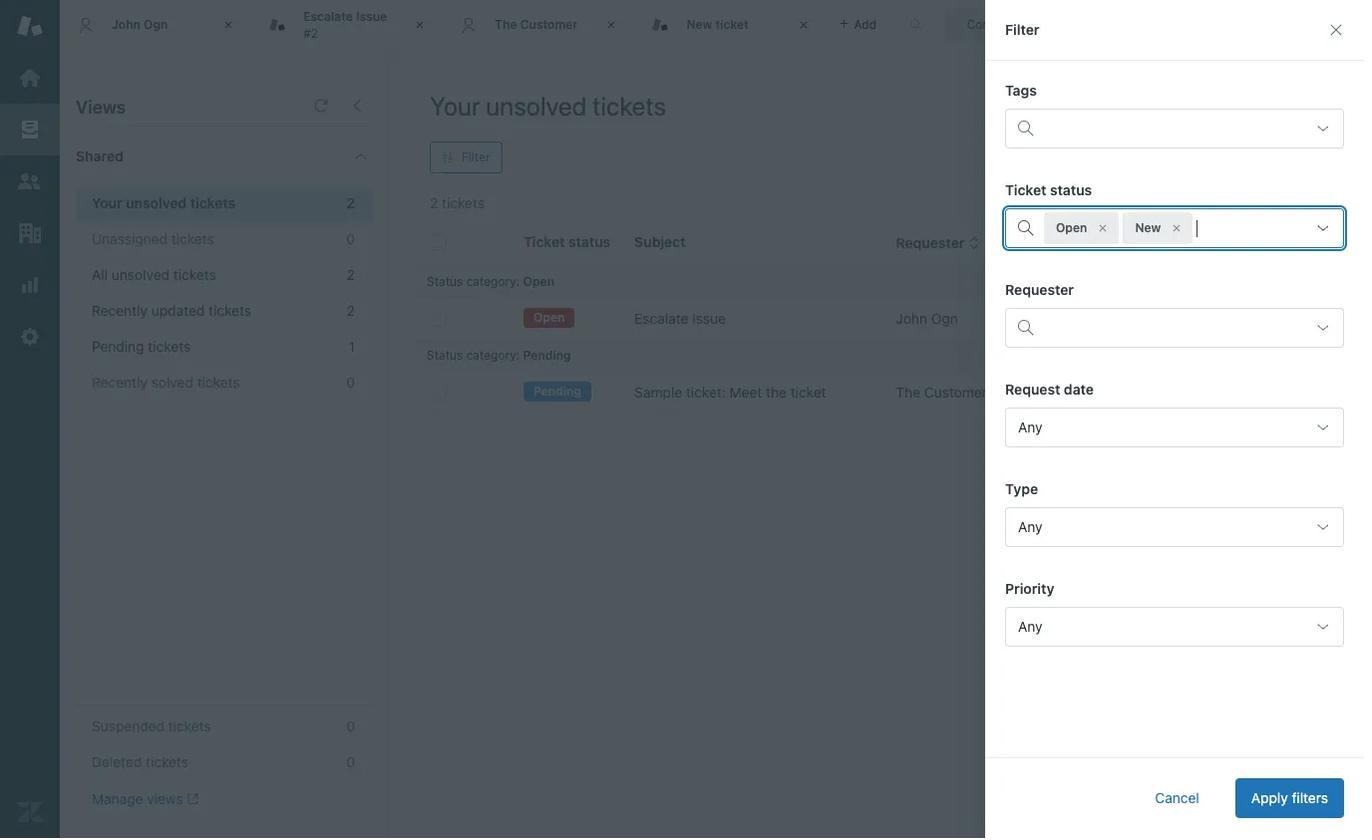 Task type: describe. For each thing, give the bounding box(es) containing it.
suspended tickets
[[92, 718, 211, 735]]

views
[[76, 97, 126, 118]]

meet
[[729, 384, 762, 401]]

zendesk support image
[[17, 13, 43, 39]]

escalate issue #2
[[303, 9, 387, 40]]

john inside tab
[[112, 17, 140, 32]]

get started image
[[17, 65, 43, 91]]

requester element
[[1005, 308, 1344, 348]]

close image
[[410, 15, 430, 35]]

1 vertical spatial ogn
[[931, 310, 958, 327]]

requested button
[[1035, 234, 1123, 252]]

1 vertical spatial unsolved
[[126, 194, 187, 211]]

requester inside button
[[896, 234, 965, 251]]

row containing escalate issue
[[415, 299, 1349, 340]]

sample ticket: meet the ticket
[[634, 384, 826, 401]]

0 horizontal spatial your unsolved tickets
[[92, 194, 236, 211]]

any for priority
[[1018, 618, 1042, 635]]

reporting image
[[17, 272, 43, 298]]

issue for escalate issue #2
[[356, 9, 387, 24]]

date
[[1064, 381, 1094, 398]]

new ticket
[[686, 17, 749, 32]]

admin image
[[17, 324, 43, 350]]

recently for recently updated tickets
[[92, 302, 148, 319]]

pending tickets
[[92, 338, 191, 355]]

shared button
[[60, 127, 333, 186]]

cancel button
[[1139, 779, 1215, 819]]

deleted tickets
[[92, 754, 188, 771]]

filter button
[[430, 142, 502, 173]]

0 vertical spatial unsolved
[[486, 91, 587, 121]]

ago for 24 minutes ago
[[1111, 310, 1135, 327]]

24
[[1035, 310, 1052, 327]]

type inside filter dialog
[[1005, 481, 1038, 498]]

subject
[[634, 233, 686, 250]]

escalate for escalate issue
[[634, 310, 688, 327]]

ago for 36 minutes ago
[[1111, 384, 1135, 401]]

all
[[92, 266, 108, 283]]

type inside button
[[1159, 234, 1192, 251]]

conversations button
[[945, 8, 1093, 40]]

priority inside button
[[1253, 234, 1302, 251]]

requester inside filter dialog
[[1005, 281, 1074, 298]]

requester button
[[896, 234, 981, 252]]

Ticket status field
[[1197, 212, 1301, 244]]

any field for priority
[[1005, 607, 1344, 647]]

apply filters button
[[1235, 779, 1344, 819]]

24 minutes ago
[[1035, 310, 1135, 327]]

new option
[[1123, 212, 1193, 244]]

1 vertical spatial ticket
[[790, 384, 826, 401]]

refresh views pane image
[[313, 98, 329, 114]]

request date
[[1005, 381, 1094, 398]]

pending down status category: open
[[523, 348, 571, 363]]

escalate issue
[[634, 310, 726, 327]]

unassigned
[[92, 230, 168, 247]]

type button
[[1159, 234, 1208, 252]]

open inside row
[[533, 310, 565, 325]]

tabs tab list
[[60, 0, 888, 50]]

0 for unassigned tickets
[[346, 230, 355, 247]]

#2
[[303, 25, 318, 40]]

filter inside dialog
[[1005, 21, 1040, 38]]

requested
[[1035, 234, 1107, 251]]

0 for recently solved tickets
[[346, 374, 355, 391]]

manage views
[[92, 791, 183, 808]]

1
[[349, 338, 355, 355]]

0 for deleted tickets
[[346, 754, 355, 771]]

close image for john ogn
[[219, 15, 238, 35]]

sample ticket: meet the ticket link
[[634, 383, 826, 403]]

views image
[[17, 117, 43, 143]]

shared heading
[[60, 127, 389, 186]]

2 for your unsolved tickets
[[346, 194, 355, 211]]

category: for open
[[466, 274, 520, 289]]

apply filters
[[1251, 790, 1328, 807]]

the inside the customer tab
[[495, 17, 517, 32]]

hide panel views image
[[349, 98, 365, 114]]

filters
[[1292, 790, 1328, 807]]

suspended
[[92, 718, 165, 735]]

status category: open
[[427, 274, 554, 289]]

john ogn tab
[[60, 0, 251, 50]]

remove image
[[1171, 222, 1183, 234]]

request
[[1005, 381, 1060, 398]]



Task type: locate. For each thing, give the bounding box(es) containing it.
ticket status element
[[1005, 208, 1344, 248]]

minutes right 36
[[1056, 384, 1108, 401]]

john
[[112, 17, 140, 32], [896, 310, 927, 327]]

category:
[[466, 274, 520, 289], [466, 348, 520, 363]]

1 vertical spatial any
[[1018, 518, 1042, 535]]

Any field
[[1005, 408, 1344, 448], [1005, 508, 1344, 547], [1005, 607, 1344, 647]]

close image inside new ticket tab
[[793, 15, 813, 35]]

0 horizontal spatial the customer
[[495, 17, 578, 32]]

john up views
[[112, 17, 140, 32]]

john ogn
[[112, 17, 168, 32], [896, 310, 958, 327]]

minutes right 24
[[1056, 310, 1107, 327]]

issue for escalate issue
[[692, 310, 726, 327]]

unsolved
[[486, 91, 587, 121], [126, 194, 187, 211], [112, 266, 170, 283]]

the
[[766, 384, 787, 401]]

0 vertical spatial john
[[112, 17, 140, 32]]

1 vertical spatial category:
[[466, 348, 520, 363]]

type down remove icon
[[1159, 234, 1192, 251]]

1 vertical spatial your
[[92, 194, 122, 211]]

0 vertical spatial your unsolved tickets
[[430, 91, 666, 121]]

0 vertical spatial john ogn
[[112, 17, 168, 32]]

updated
[[151, 302, 205, 319]]

2
[[346, 194, 355, 211], [347, 266, 355, 283], [347, 302, 355, 319]]

1 horizontal spatial the customer
[[896, 384, 987, 401]]

1 horizontal spatial john ogn
[[896, 310, 958, 327]]

recently down the pending tickets on the left top
[[92, 374, 148, 391]]

1 horizontal spatial escalate
[[634, 310, 688, 327]]

unsolved up unassigned tickets
[[126, 194, 187, 211]]

ticket status
[[1005, 181, 1092, 198]]

pending for pending tickets
[[92, 338, 144, 355]]

1 horizontal spatial your
[[430, 91, 480, 121]]

type down 36
[[1005, 481, 1038, 498]]

ago right 24
[[1111, 310, 1135, 327]]

2 0 from the top
[[346, 374, 355, 391]]

0 vertical spatial any field
[[1005, 408, 1344, 448]]

1 vertical spatial status
[[427, 348, 463, 363]]

(opens in a new tab) image
[[183, 794, 198, 806]]

close image for the customer
[[602, 15, 622, 35]]

remove image
[[1097, 222, 1109, 234]]

1 vertical spatial recently
[[92, 374, 148, 391]]

2 vertical spatial unsolved
[[112, 266, 170, 283]]

1 horizontal spatial issue
[[692, 310, 726, 327]]

close image inside the customer tab
[[602, 15, 622, 35]]

0 horizontal spatial ogn
[[144, 17, 168, 32]]

pending
[[92, 338, 144, 355], [523, 348, 571, 363], [533, 384, 581, 399]]

any for type
[[1018, 518, 1042, 535]]

priority inside filter dialog
[[1005, 580, 1054, 597]]

john down requester button
[[896, 310, 927, 327]]

2 vertical spatial any field
[[1005, 607, 1344, 647]]

recently for recently solved tickets
[[92, 374, 148, 391]]

1 horizontal spatial filter
[[1005, 21, 1040, 38]]

manage views link
[[92, 791, 198, 809]]

filter inside button
[[462, 150, 490, 165]]

any
[[1018, 419, 1042, 436], [1018, 518, 1042, 535], [1018, 618, 1042, 635]]

cancel
[[1155, 790, 1199, 807]]

solved
[[151, 374, 193, 391]]

1 vertical spatial escalate
[[634, 310, 688, 327]]

0 horizontal spatial priority
[[1005, 580, 1054, 597]]

zendesk image
[[17, 800, 43, 826]]

new inside option
[[1135, 220, 1161, 235]]

1 vertical spatial requester
[[1005, 281, 1074, 298]]

1 horizontal spatial close image
[[602, 15, 622, 35]]

ticket:
[[686, 384, 726, 401]]

deleted
[[92, 754, 142, 771]]

0 for suspended tickets
[[346, 718, 355, 735]]

all unsolved tickets
[[92, 266, 216, 283]]

0 horizontal spatial john
[[112, 17, 140, 32]]

any field for type
[[1005, 508, 1344, 547]]

0 vertical spatial customer
[[520, 17, 578, 32]]

0 vertical spatial recently
[[92, 302, 148, 319]]

0 horizontal spatial ticket
[[715, 17, 749, 32]]

tags element
[[1005, 109, 1344, 149]]

customer inside tab
[[520, 17, 578, 32]]

pending down status category: pending
[[533, 384, 581, 399]]

1 close image from the left
[[219, 15, 238, 35]]

1 vertical spatial your unsolved tickets
[[92, 194, 236, 211]]

1 horizontal spatial new
[[1135, 220, 1161, 235]]

shared
[[76, 148, 124, 165]]

main element
[[0, 0, 60, 839]]

0 horizontal spatial escalate
[[303, 9, 353, 24]]

category: up status category: pending
[[466, 274, 520, 289]]

status
[[427, 274, 463, 289], [427, 348, 463, 363]]

filter dialog
[[985, 0, 1364, 839]]

play
[[1280, 101, 1307, 118]]

1 horizontal spatial requester
[[1005, 281, 1074, 298]]

1 ago from the top
[[1111, 310, 1135, 327]]

priority button
[[1253, 234, 1318, 252]]

1 category: from the top
[[466, 274, 520, 289]]

1 horizontal spatial john
[[896, 310, 927, 327]]

escalate up 'sample'
[[634, 310, 688, 327]]

2 for recently updated tickets
[[347, 302, 355, 319]]

36 minutes ago
[[1035, 384, 1135, 401]]

ticket
[[1005, 181, 1046, 198]]

3 2 from the top
[[347, 302, 355, 319]]

3 0 from the top
[[346, 718, 355, 735]]

unassigned tickets
[[92, 230, 214, 247]]

sample
[[634, 384, 682, 401]]

status category: pending
[[427, 348, 571, 363]]

requester
[[896, 234, 965, 251], [1005, 281, 1074, 298]]

2 for all unsolved tickets
[[347, 266, 355, 283]]

status
[[1050, 181, 1092, 198]]

tags
[[1005, 82, 1037, 99]]

ogn
[[144, 17, 168, 32], [931, 310, 958, 327]]

0 vertical spatial issue
[[356, 9, 387, 24]]

0 vertical spatial filter
[[1005, 21, 1040, 38]]

minutes for 36
[[1056, 384, 1108, 401]]

0 vertical spatial priority
[[1253, 234, 1302, 251]]

your up unassigned
[[92, 194, 122, 211]]

2 any from the top
[[1018, 518, 1042, 535]]

close image
[[219, 15, 238, 35], [602, 15, 622, 35], [793, 15, 813, 35]]

ticket
[[715, 17, 749, 32], [790, 384, 826, 401]]

issue inside row
[[692, 310, 726, 327]]

36
[[1035, 384, 1053, 401]]

tab containing escalate issue
[[251, 0, 443, 50]]

2 minutes from the top
[[1056, 384, 1108, 401]]

escalate for escalate issue #2
[[303, 9, 353, 24]]

the
[[495, 17, 517, 32], [896, 384, 920, 401]]

your unsolved tickets
[[430, 91, 666, 121], [92, 194, 236, 211]]

issue left close icon
[[356, 9, 387, 24]]

0 horizontal spatial close image
[[219, 15, 238, 35]]

close drawer image
[[1328, 22, 1344, 38]]

1 vertical spatial john
[[896, 310, 927, 327]]

1 horizontal spatial ticket
[[790, 384, 826, 401]]

issue up ticket:
[[692, 310, 726, 327]]

unsolved down the customer tab
[[486, 91, 587, 121]]

1 vertical spatial type
[[1005, 481, 1038, 498]]

unsolved down unassigned
[[112, 266, 170, 283]]

category: for pending
[[466, 348, 520, 363]]

1 horizontal spatial type
[[1159, 234, 1192, 251]]

the customer
[[495, 17, 578, 32], [896, 384, 987, 401]]

close image inside john ogn tab
[[219, 15, 238, 35]]

0 vertical spatial ticket
[[715, 17, 749, 32]]

2 vertical spatial 2
[[347, 302, 355, 319]]

1 any field from the top
[[1005, 408, 1344, 448]]

1 recently from the top
[[92, 302, 148, 319]]

0 vertical spatial minutes
[[1056, 310, 1107, 327]]

new for new
[[1135, 220, 1161, 235]]

0 vertical spatial ogn
[[144, 17, 168, 32]]

open inside option
[[1056, 220, 1087, 235]]

2 horizontal spatial close image
[[793, 15, 813, 35]]

0 vertical spatial your
[[430, 91, 480, 121]]

1 row from the top
[[415, 299, 1349, 340]]

1 vertical spatial new
[[1135, 220, 1161, 235]]

1 vertical spatial customer
[[924, 384, 987, 401]]

2 any field from the top
[[1005, 508, 1344, 547]]

1 horizontal spatial priority
[[1253, 234, 1302, 251]]

open
[[1056, 220, 1087, 235], [523, 274, 554, 289], [533, 310, 565, 325]]

0 vertical spatial the
[[495, 17, 517, 32]]

any for request date
[[1018, 419, 1042, 436]]

views
[[147, 791, 183, 808]]

1 vertical spatial open
[[523, 274, 554, 289]]

0 horizontal spatial requester
[[896, 234, 965, 251]]

minutes
[[1056, 310, 1107, 327], [1056, 384, 1108, 401]]

escalate up #2
[[303, 9, 353, 24]]

1 status from the top
[[427, 274, 463, 289]]

escalate inside 'escalate issue #2'
[[303, 9, 353, 24]]

0 vertical spatial type
[[1159, 234, 1192, 251]]

0 vertical spatial requester
[[896, 234, 965, 251]]

filter
[[1005, 21, 1040, 38], [462, 150, 490, 165]]

1 vertical spatial john ogn
[[896, 310, 958, 327]]

ticket inside tab
[[715, 17, 749, 32]]

0 vertical spatial status
[[427, 274, 463, 289]]

issue
[[356, 9, 387, 24], [692, 310, 726, 327]]

0 vertical spatial the customer
[[495, 17, 578, 32]]

0 horizontal spatial john ogn
[[112, 17, 168, 32]]

recently solved tickets
[[92, 374, 240, 391]]

1 vertical spatial 2
[[347, 266, 355, 283]]

1 horizontal spatial the
[[896, 384, 920, 401]]

ogn inside tab
[[144, 17, 168, 32]]

0 vertical spatial 2
[[346, 194, 355, 211]]

tab
[[251, 0, 443, 50]]

new ticket tab
[[635, 0, 826, 50]]

issue inside 'escalate issue #2'
[[356, 9, 387, 24]]

1 vertical spatial issue
[[692, 310, 726, 327]]

2 ago from the top
[[1111, 384, 1135, 401]]

your up filter button at top left
[[430, 91, 480, 121]]

1 vertical spatial row
[[415, 372, 1349, 413]]

close image for new ticket
[[793, 15, 813, 35]]

ago
[[1111, 310, 1135, 327], [1111, 384, 1135, 401]]

row containing sample ticket: meet the ticket
[[415, 372, 1349, 413]]

0 vertical spatial row
[[415, 299, 1349, 340]]

row
[[415, 299, 1349, 340], [415, 372, 1349, 413]]

status up status category: pending
[[427, 274, 463, 289]]

0 horizontal spatial filter
[[462, 150, 490, 165]]

1 horizontal spatial ogn
[[931, 310, 958, 327]]

1 vertical spatial ago
[[1111, 384, 1135, 401]]

1 vertical spatial minutes
[[1056, 384, 1108, 401]]

1 vertical spatial the
[[896, 384, 920, 401]]

recently
[[92, 302, 148, 319], [92, 374, 148, 391]]

1 vertical spatial the customer
[[896, 384, 987, 401]]

0 horizontal spatial type
[[1005, 481, 1038, 498]]

4 0 from the top
[[346, 754, 355, 771]]

1 0 from the top
[[346, 230, 355, 247]]

2 vertical spatial any
[[1018, 618, 1042, 635]]

2 recently from the top
[[92, 374, 148, 391]]

0 vertical spatial new
[[686, 17, 712, 32]]

apply
[[1251, 790, 1288, 807]]

your unsolved tickets down the customer tab
[[430, 91, 666, 121]]

0 horizontal spatial the
[[495, 17, 517, 32]]

recently updated tickets
[[92, 302, 251, 319]]

organizations image
[[17, 220, 43, 246]]

1 horizontal spatial your unsolved tickets
[[430, 91, 666, 121]]

1 vertical spatial any field
[[1005, 508, 1344, 547]]

2 status from the top
[[427, 348, 463, 363]]

recently down "all"
[[92, 302, 148, 319]]

type
[[1159, 234, 1192, 251], [1005, 481, 1038, 498]]

1 horizontal spatial customer
[[924, 384, 987, 401]]

1 2 from the top
[[346, 194, 355, 211]]

status for status category: open
[[427, 274, 463, 289]]

1 minutes from the top
[[1056, 310, 1107, 327]]

status for status category: pending
[[427, 348, 463, 363]]

ago right date
[[1111, 384, 1135, 401]]

customer
[[520, 17, 578, 32], [924, 384, 987, 401]]

your
[[430, 91, 480, 121], [92, 194, 122, 211]]

the customer tab
[[443, 0, 635, 50]]

category: down status category: open
[[466, 348, 520, 363]]

1 vertical spatial filter
[[462, 150, 490, 165]]

tickets
[[592, 91, 666, 121], [190, 194, 236, 211], [171, 230, 214, 247], [173, 266, 216, 283], [208, 302, 251, 319], [148, 338, 191, 355], [197, 374, 240, 391], [168, 718, 211, 735], [146, 754, 188, 771]]

0 vertical spatial any
[[1018, 419, 1042, 436]]

2 vertical spatial open
[[533, 310, 565, 325]]

pending up recently solved tickets
[[92, 338, 144, 355]]

0 vertical spatial escalate
[[303, 9, 353, 24]]

0 vertical spatial open
[[1056, 220, 1087, 235]]

new inside tab
[[686, 17, 712, 32]]

0 horizontal spatial issue
[[356, 9, 387, 24]]

0 horizontal spatial your
[[92, 194, 122, 211]]

john ogn up views
[[112, 17, 168, 32]]

0 horizontal spatial new
[[686, 17, 712, 32]]

0 vertical spatial ago
[[1111, 310, 1135, 327]]

manage
[[92, 791, 143, 808]]

john ogn down requester button
[[896, 310, 958, 327]]

0 horizontal spatial customer
[[520, 17, 578, 32]]

new
[[686, 17, 712, 32], [1135, 220, 1161, 235]]

john ogn inside tab
[[112, 17, 168, 32]]

escalate
[[303, 9, 353, 24], [634, 310, 688, 327]]

2 category: from the top
[[466, 348, 520, 363]]

2 row from the top
[[415, 372, 1349, 413]]

3 any field from the top
[[1005, 607, 1344, 647]]

the customer inside tab
[[495, 17, 578, 32]]

play button
[[1239, 90, 1324, 130]]

minutes for 24
[[1056, 310, 1107, 327]]

conversations
[[967, 16, 1047, 31]]

3 close image from the left
[[793, 15, 813, 35]]

any field for request date
[[1005, 408, 1344, 448]]

priority
[[1253, 234, 1302, 251], [1005, 580, 1054, 597]]

status down status category: open
[[427, 348, 463, 363]]

new for new ticket
[[686, 17, 712, 32]]

3 any from the top
[[1018, 618, 1042, 635]]

1 vertical spatial priority
[[1005, 580, 1054, 597]]

2 close image from the left
[[602, 15, 622, 35]]

open option
[[1044, 212, 1119, 244]]

escalate issue link
[[634, 309, 726, 329]]

pending for pending
[[533, 384, 581, 399]]

0
[[346, 230, 355, 247], [346, 374, 355, 391], [346, 718, 355, 735], [346, 754, 355, 771]]

customers image
[[17, 169, 43, 194]]

2 2 from the top
[[347, 266, 355, 283]]

your unsolved tickets up unassigned tickets
[[92, 194, 236, 211]]

1 any from the top
[[1018, 419, 1042, 436]]

0 vertical spatial category:
[[466, 274, 520, 289]]



Task type: vqa. For each thing, say whether or not it's contained in the screenshot.
Problem #2's Problem
no



